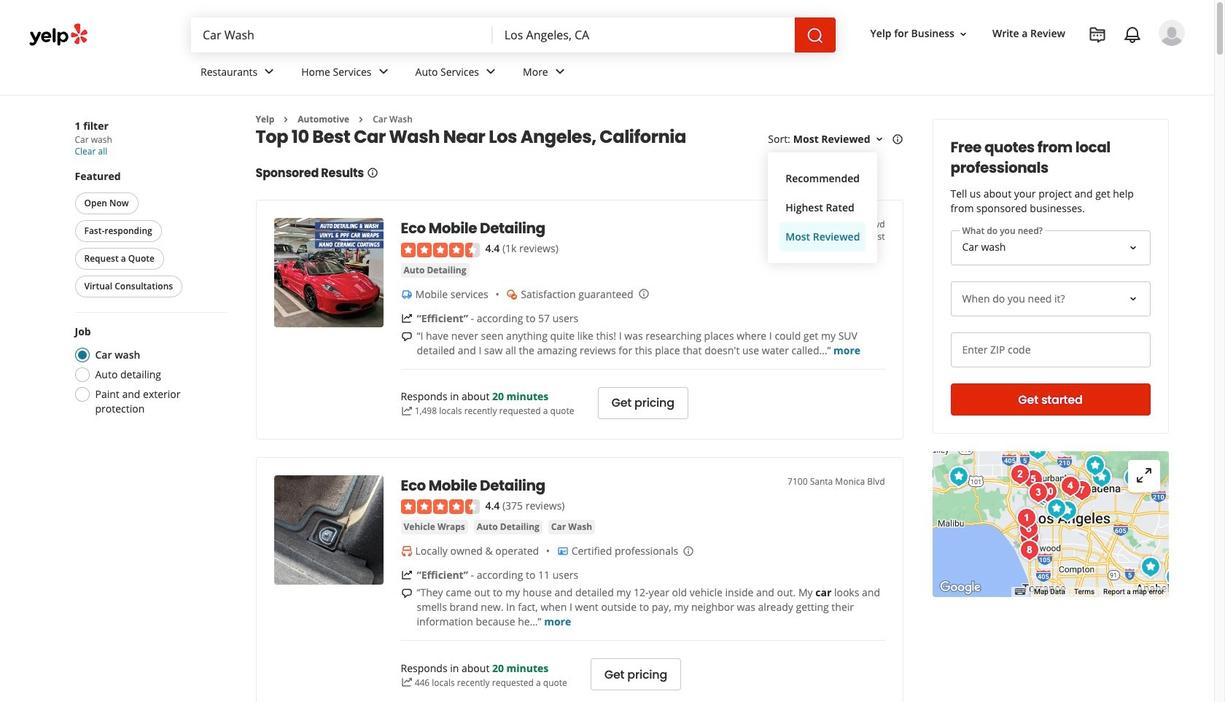 Task type: locate. For each thing, give the bounding box(es) containing it.
16 trending v2 image
[[401, 405, 412, 417]]

1 vertical spatial 4.4 star rating image
[[401, 500, 479, 514]]

4.4 star rating image
[[401, 243, 479, 257], [401, 500, 479, 514]]

16 speech v2 image
[[401, 331, 412, 342]]

group
[[72, 169, 226, 300]]

16 chevron right v2 image
[[280, 114, 292, 125]]

notifications image
[[1124, 26, 1141, 44]]

16 info v2 image
[[367, 167, 378, 179]]

16 locally owned v2 image
[[401, 546, 412, 557]]

0 vertical spatial 4.4 star rating image
[[401, 243, 479, 257]]

4.4 star rating image up 16 shipping v2 image
[[401, 243, 479, 257]]

24 chevron down v2 image
[[375, 63, 392, 81], [482, 63, 500, 81], [551, 63, 569, 81]]

16 trending v2 image
[[401, 313, 412, 324], [401, 570, 412, 581], [401, 677, 412, 689]]

1 none field from the left
[[191, 18, 493, 53]]

search image
[[806, 27, 824, 44]]

option group
[[70, 325, 226, 416]]

2 horizontal spatial 24 chevron down v2 image
[[551, 63, 569, 81]]

2 16 trending v2 image from the top
[[401, 570, 412, 581]]

16 chevron down v2 image
[[957, 28, 969, 40], [873, 134, 885, 145]]

1 4.4 star rating image from the top
[[401, 243, 479, 257]]

  text field
[[951, 333, 1150, 368]]

16 trending v2 image for 16 speech v2 image on the left bottom of page
[[401, 570, 412, 581]]

1 eco mobile detailing image from the top
[[274, 218, 383, 328]]

eco mobile detailing image for 16 locally owned v2 icon
[[274, 475, 383, 585]]

24 chevron down v2 image
[[261, 63, 278, 81]]

4.4 star rating image for 16 locally owned v2 icon
[[401, 500, 479, 514]]

2 none field from the left
[[493, 18, 795, 53]]

16 trending v2 image for 16 speech v2 icon
[[401, 313, 412, 324]]

16 certified professionals v2 image
[[557, 546, 569, 557]]

16 chevron right v2 image
[[355, 114, 367, 125]]

projects image
[[1089, 26, 1106, 44]]

None field
[[191, 18, 493, 53], [493, 18, 795, 53]]

info icon image
[[638, 288, 650, 300], [638, 288, 650, 300], [683, 545, 694, 557], [683, 545, 694, 557]]

0 vertical spatial 16 chevron down v2 image
[[957, 28, 969, 40]]

When do you need it? field
[[951, 281, 1150, 316]]

1 vertical spatial 16 chevron down v2 image
[[873, 134, 885, 145]]

0 horizontal spatial 24 chevron down v2 image
[[375, 63, 392, 81]]

1 24 chevron down v2 image from the left
[[375, 63, 392, 81]]

0 vertical spatial 16 trending v2 image
[[401, 313, 412, 324]]

address, neighborhood, city, state or zip search field
[[493, 18, 795, 53]]

4.4 star rating image up 16 locally owned v2 icon
[[401, 500, 479, 514]]

1 16 trending v2 image from the top
[[401, 313, 412, 324]]

2 4.4 star rating image from the top
[[401, 500, 479, 514]]

1 horizontal spatial 24 chevron down v2 image
[[482, 63, 500, 81]]

0 vertical spatial eco mobile detailing image
[[274, 218, 383, 328]]

What do you need? field
[[951, 230, 1150, 265]]

None search field
[[191, 18, 835, 53]]

2 eco mobile detailing image from the top
[[274, 475, 383, 585]]

1 vertical spatial eco mobile detailing image
[[274, 475, 383, 585]]

things to do, nail salons, plumbers search field
[[191, 18, 493, 53]]

2 vertical spatial 16 trending v2 image
[[401, 677, 412, 689]]

3 16 trending v2 image from the top
[[401, 677, 412, 689]]

1 vertical spatial 16 trending v2 image
[[401, 570, 412, 581]]

eco mobile detailing image
[[274, 218, 383, 328], [274, 475, 383, 585]]



Task type: vqa. For each thing, say whether or not it's contained in the screenshot.
2nd 24 chevron down v2 image from right
yes



Task type: describe. For each thing, give the bounding box(es) containing it.
business categories element
[[189, 53, 1185, 95]]

16 shipping v2 image
[[401, 289, 412, 300]]

16 speech v2 image
[[401, 588, 412, 599]]

none field address, neighborhood, city, state or zip
[[493, 18, 795, 53]]

1 horizontal spatial 16 chevron down v2 image
[[957, 28, 969, 40]]

3 24 chevron down v2 image from the left
[[551, 63, 569, 81]]

0 horizontal spatial 16 chevron down v2 image
[[873, 134, 885, 145]]

none field things to do, nail salons, plumbers
[[191, 18, 493, 53]]

2 24 chevron down v2 image from the left
[[482, 63, 500, 81]]

user actions element
[[859, 18, 1205, 108]]

4.4 star rating image for 16 shipping v2 image
[[401, 243, 479, 257]]

eco mobile detailing image for 16 shipping v2 image
[[274, 218, 383, 328]]

16 satisfactions guaranteed v2 image
[[506, 289, 518, 300]]

jeremy m. image
[[1159, 20, 1185, 46]]

16 info v2 image
[[892, 134, 903, 145]]



